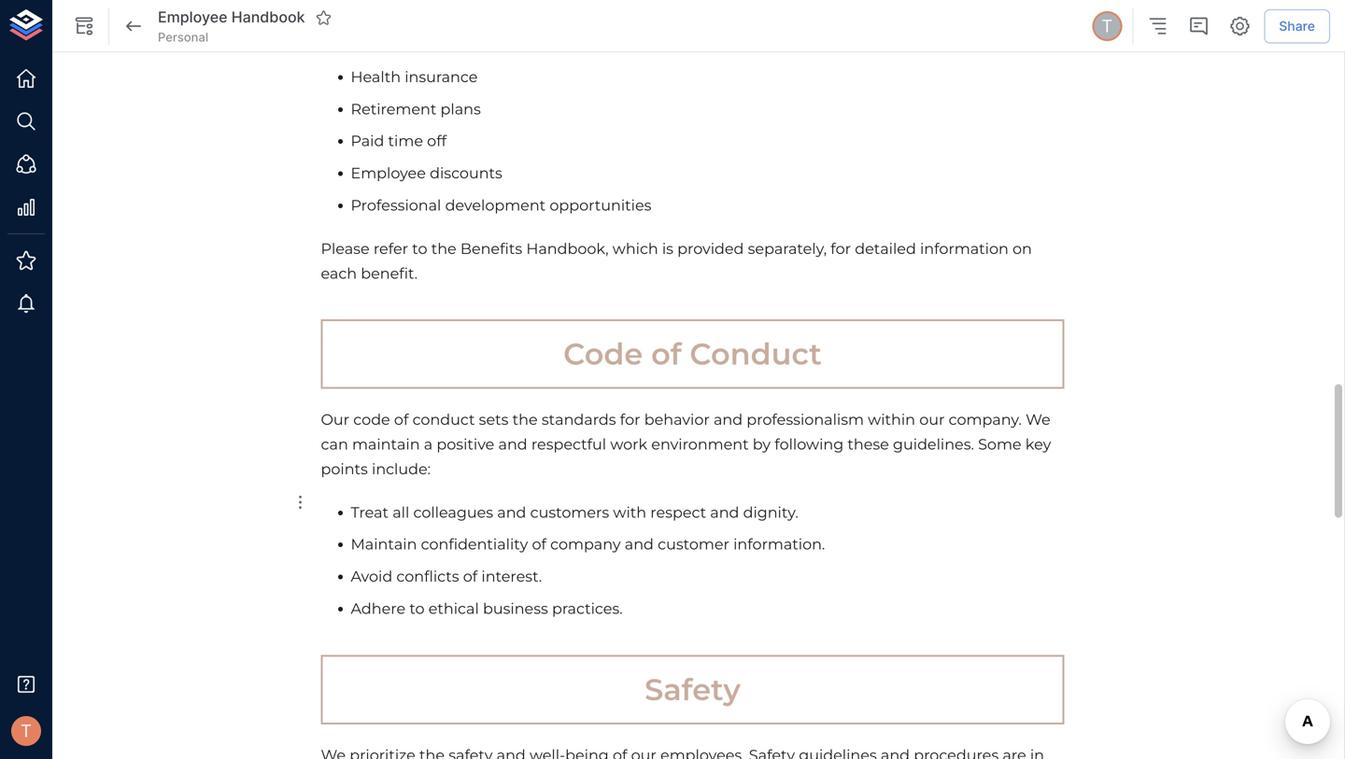 Task type: vqa. For each thing, say whether or not it's contained in the screenshot.
Remove Bookmark icon on the left of the page
no



Task type: describe. For each thing, give the bounding box(es) containing it.
and down sets on the left of the page
[[499, 435, 528, 454]]

share
[[1280, 18, 1316, 34]]

employee handbook
[[158, 8, 305, 26]]

conduct
[[690, 336, 822, 373]]

company.
[[949, 411, 1022, 429]]

paid time off
[[351, 132, 447, 150]]

please
[[321, 240, 370, 258]]

health insurance
[[351, 68, 478, 86]]

points
[[321, 460, 368, 478]]

of right code
[[651, 336, 682, 373]]

which
[[613, 240, 659, 258]]

adhere
[[351, 600, 406, 618]]

handbook
[[232, 8, 305, 26]]

with
[[613, 503, 647, 522]]

favorite image
[[315, 9, 332, 26]]

avoid
[[351, 568, 393, 586]]

conduct
[[413, 411, 475, 429]]

colleagues
[[414, 503, 493, 522]]

refer
[[374, 240, 408, 258]]

opportunities
[[550, 196, 652, 214]]

professionalism
[[747, 411, 864, 429]]

insurance
[[405, 68, 478, 86]]

maintain confidentiality of company and customer information.
[[351, 536, 825, 554]]

work
[[611, 435, 648, 454]]

1 vertical spatial t
[[21, 721, 32, 742]]

time
[[388, 132, 423, 150]]

customer
[[658, 536, 730, 554]]

the inside please refer to the benefits handbook, which is provided separately, for detailed information on each benefit.
[[431, 240, 457, 258]]

show wiki image
[[73, 15, 95, 37]]

our
[[920, 411, 945, 429]]

practices.
[[552, 600, 623, 618]]

settings image
[[1229, 15, 1252, 37]]

and up environment
[[714, 411, 743, 429]]

avoid conflicts of interest.
[[351, 568, 542, 586]]

retirement plans
[[351, 100, 481, 118]]

can
[[321, 435, 348, 454]]

information.
[[734, 536, 825, 554]]

on
[[1013, 240, 1033, 258]]

health
[[351, 68, 401, 86]]

code
[[354, 411, 390, 429]]

confidentiality
[[421, 536, 528, 554]]

by
[[753, 435, 771, 454]]

plans
[[441, 100, 481, 118]]

is
[[662, 240, 674, 258]]

paid
[[351, 132, 384, 150]]

retirement
[[351, 100, 437, 118]]

within
[[868, 411, 916, 429]]

benefits
[[461, 240, 523, 258]]

and up customer
[[711, 503, 740, 522]]

employee discounts
[[351, 164, 503, 182]]

sets
[[479, 411, 509, 429]]

the inside the our code of conduct sets the standards for behavior and professionalism within our company. we can maintain a positive and respectful work environment by following these guidelines. some key points include:
[[513, 411, 538, 429]]

of for company
[[532, 536, 547, 554]]

some
[[979, 435, 1022, 454]]

for inside please refer to the benefits handbook, which is provided separately, for detailed information on each benefit.
[[831, 240, 851, 258]]

business
[[483, 600, 548, 618]]

personal
[[158, 30, 208, 44]]

professional
[[351, 196, 441, 214]]

standards
[[542, 411, 616, 429]]

treat all colleagues and customers with respect and dignity.
[[351, 503, 799, 522]]

adhere to ethical business practices.
[[351, 600, 623, 618]]

provided
[[678, 240, 744, 258]]



Task type: locate. For each thing, give the bounding box(es) containing it.
to right refer
[[412, 240, 428, 258]]

comments image
[[1188, 15, 1210, 37]]

employee for employee handbook
[[158, 8, 228, 26]]

employee up personal
[[158, 8, 228, 26]]

safety
[[645, 672, 741, 708]]

positive
[[437, 435, 495, 454]]

0 vertical spatial the
[[431, 240, 457, 258]]

go back image
[[122, 15, 145, 37]]

dignity.
[[744, 503, 799, 522]]

0 vertical spatial t
[[1102, 16, 1113, 36]]

1 horizontal spatial t
[[1102, 16, 1113, 36]]

and
[[714, 411, 743, 429], [499, 435, 528, 454], [497, 503, 526, 522], [711, 503, 740, 522], [625, 536, 654, 554]]

our code of conduct sets the standards for behavior and professionalism within our company. we can maintain a positive and respectful work environment by following these guidelines. some key points include:
[[321, 411, 1056, 478]]

t button
[[1090, 8, 1125, 44], [6, 711, 47, 752]]

1 vertical spatial for
[[620, 411, 641, 429]]

for
[[831, 240, 851, 258], [620, 411, 641, 429]]

and down with
[[625, 536, 654, 554]]

our
[[321, 411, 350, 429]]

treat
[[351, 503, 389, 522]]

separately,
[[748, 240, 827, 258]]

to down conflicts
[[410, 600, 425, 618]]

0 horizontal spatial employee
[[158, 8, 228, 26]]

all
[[393, 503, 410, 522]]

we
[[1026, 411, 1051, 429]]

conflicts
[[397, 568, 459, 586]]

the right sets on the left of the page
[[513, 411, 538, 429]]

0 vertical spatial t button
[[1090, 8, 1125, 44]]

customers
[[530, 503, 610, 522]]

benefit.
[[361, 264, 418, 282]]

discounts
[[430, 164, 503, 182]]

of down confidentiality
[[463, 568, 478, 586]]

of up interest.
[[532, 536, 547, 554]]

interest.
[[482, 568, 542, 586]]

the left benefits
[[431, 240, 457, 258]]

table of contents image
[[1147, 15, 1169, 37]]

of up the maintain
[[394, 411, 409, 429]]

respectful
[[532, 435, 607, 454]]

for inside the our code of conduct sets the standards for behavior and professionalism within our company. we can maintain a positive and respectful work environment by following these guidelines. some key points include:
[[620, 411, 641, 429]]

the
[[431, 240, 457, 258], [513, 411, 538, 429]]

behavior
[[645, 411, 710, 429]]

these
[[848, 435, 890, 454]]

personal link
[[158, 29, 208, 46]]

to inside please refer to the benefits handbook, which is provided separately, for detailed information on each benefit.
[[412, 240, 428, 258]]

a
[[424, 435, 433, 454]]

of inside the our code of conduct sets the standards for behavior and professionalism within our company. we can maintain a positive and respectful work environment by following these guidelines. some key points include:
[[394, 411, 409, 429]]

0 horizontal spatial for
[[620, 411, 641, 429]]

company
[[551, 536, 621, 554]]

0 vertical spatial employee
[[158, 8, 228, 26]]

1 vertical spatial t button
[[6, 711, 47, 752]]

code of conduct
[[564, 336, 822, 373]]

ethical
[[429, 600, 479, 618]]

0 horizontal spatial the
[[431, 240, 457, 258]]

each
[[321, 264, 357, 282]]

share button
[[1265, 9, 1331, 43]]

off
[[427, 132, 447, 150]]

respect
[[651, 503, 707, 522]]

maintain
[[351, 536, 417, 554]]

0 horizontal spatial t
[[21, 721, 32, 742]]

information
[[921, 240, 1009, 258]]

0 vertical spatial for
[[831, 240, 851, 258]]

1 horizontal spatial for
[[831, 240, 851, 258]]

for up work
[[620, 411, 641, 429]]

maintain
[[352, 435, 420, 454]]

please refer to the benefits handbook, which is provided separately, for detailed information on each benefit.
[[321, 240, 1036, 282]]

1 vertical spatial to
[[410, 600, 425, 618]]

of
[[651, 336, 682, 373], [394, 411, 409, 429], [532, 536, 547, 554], [463, 568, 478, 586]]

include:
[[372, 460, 431, 478]]

of for conduct
[[394, 411, 409, 429]]

following
[[775, 435, 844, 454]]

1 horizontal spatial the
[[513, 411, 538, 429]]

1 vertical spatial employee
[[351, 164, 426, 182]]

1 vertical spatial the
[[513, 411, 538, 429]]

employee for employee discounts
[[351, 164, 426, 182]]

1 horizontal spatial employee
[[351, 164, 426, 182]]

detailed
[[855, 240, 917, 258]]

to
[[412, 240, 428, 258], [410, 600, 425, 618]]

key
[[1026, 435, 1052, 454]]

employee up professional
[[351, 164, 426, 182]]

employee
[[158, 8, 228, 26], [351, 164, 426, 182]]

of for interest.
[[463, 568, 478, 586]]

1 horizontal spatial t button
[[1090, 8, 1125, 44]]

for left detailed
[[831, 240, 851, 258]]

environment
[[652, 435, 749, 454]]

development
[[445, 196, 546, 214]]

professional development opportunities
[[351, 196, 652, 214]]

and up confidentiality
[[497, 503, 526, 522]]

code
[[564, 336, 643, 373]]

0 vertical spatial to
[[412, 240, 428, 258]]

handbook,
[[526, 240, 609, 258]]

t
[[1102, 16, 1113, 36], [21, 721, 32, 742]]

guidelines.
[[893, 435, 975, 454]]

0 horizontal spatial t button
[[6, 711, 47, 752]]



